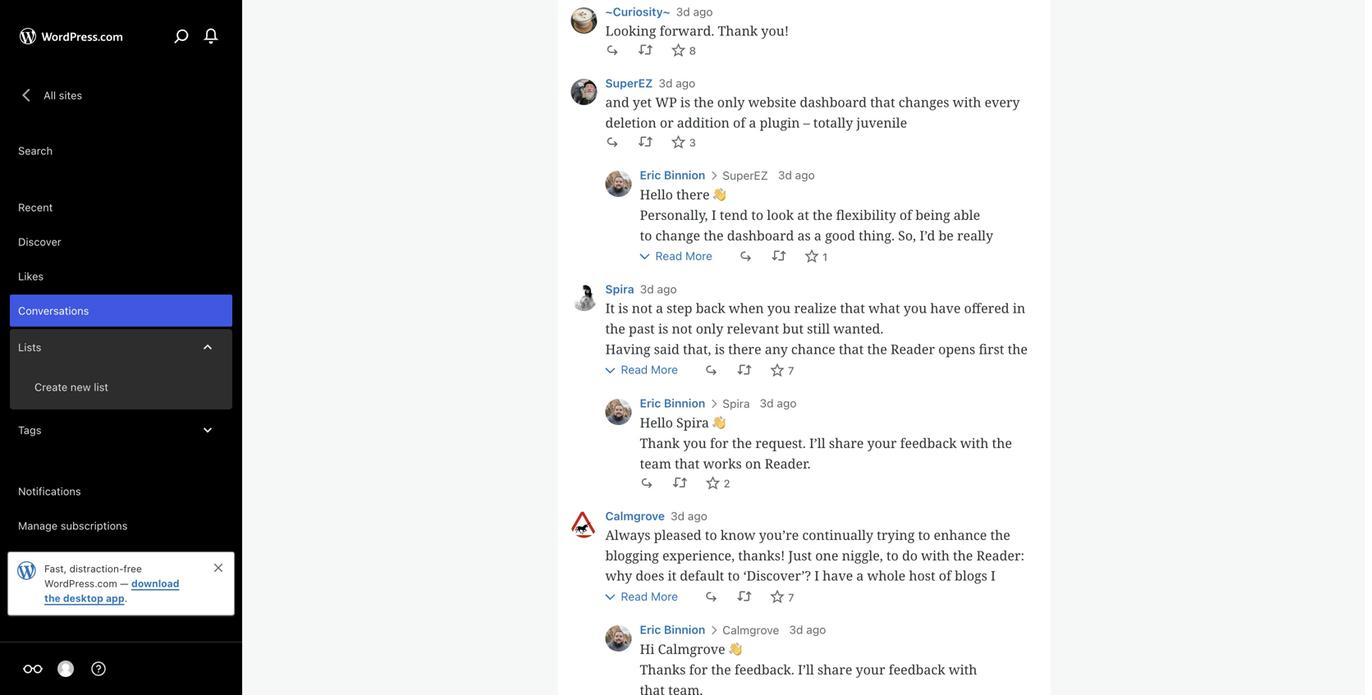 Task type: vqa. For each thing, say whether or not it's contained in the screenshot.
'SUBSCRIPTIONS,'
yes



Task type: describe. For each thing, give the bounding box(es) containing it.
3d up wp
[[659, 76, 673, 90]]

eric binnion image for hello there 👋
[[606, 171, 632, 197]]

2 vertical spatial more
[[651, 590, 678, 603]]

reader.
[[765, 455, 811, 472]]

offered
[[965, 299, 1010, 317]]

for inside hello spira 👋 thank you for the request. i'll share your feedback with the team that works on reader.
[[710, 434, 729, 452]]

eric binnion link for there
[[640, 167, 706, 184]]

recommended.
[[769, 608, 863, 626]]

have inside it is not a step back when you realize that what you have offered in the past is not only relevant but still wanted. having said that, is there any chance that the reader opens first the subscription page instead of discover, like it used to?
[[931, 299, 961, 317]]

manage subscriptions
[[18, 520, 128, 532]]

2
[[724, 478, 730, 490]]

hi
[[640, 641, 655, 658]]

why
[[606, 567, 632, 585]]

ago up pleased
[[688, 509, 708, 523]]

that up 'wanted.'
[[840, 299, 865, 317]]

to?
[[917, 361, 935, 379]]

–
[[804, 114, 810, 131]]

experience,
[[663, 547, 735, 564]]

see
[[702, 608, 722, 626]]

~curiosity~ link
[[606, 3, 671, 21]]

eric binnion link for spira
[[640, 395, 706, 412]]

turn this comment into its own post button down looking
[[638, 42, 653, 57]]

wanted.
[[834, 320, 884, 338]]

only inside and yet wp is the only website dashboard that changes with every deletion or addition of a plugin – totally juvenile
[[718, 93, 745, 111]]

is up the said
[[658, 320, 669, 338]]

eric for hi calmgrove 👋
[[640, 623, 661, 637]]

having
[[606, 340, 651, 358]]

ago up step
[[657, 283, 677, 296]]

search link
[[10, 135, 232, 167]]

at
[[798, 206, 810, 224]]

read more button for change
[[638, 249, 713, 264]]

i'll inside hi calmgrove 👋 thanks for the feedback. i'll share your feedback with that team.
[[798, 661, 814, 679]]

👋 for hi calmgrove 👋
[[729, 641, 742, 658]]

calmgrove for calmgrove
[[723, 624, 780, 637]]

thanks!
[[738, 547, 785, 564]]

like inside always pleased to know you're continually trying to enhance the blogging experience, thanks! just one niggle, to do with the reader: why does it default to 'discover'? i have a whole host of blogs i follow and would rather go straight to subscriptions, much as i like to occasionally see what's recommended.
[[1003, 588, 1025, 605]]

3d up look
[[778, 168, 792, 182]]

subscriptions
[[61, 520, 128, 532]]

addition
[[677, 114, 730, 131]]

your inside hi calmgrove 👋 thanks for the feedback. i'll share your feedback with that team.
[[856, 661, 886, 679]]

to right trying
[[919, 526, 931, 544]]

said
[[654, 340, 680, 358]]

hello there 👋 personally, i tend to look at the flexibility of being able to change the dashboard as a good thing. so, i'd be really interested to hear any more feedback that you're willing to share.
[[640, 185, 994, 285]]

1 horizontal spatial you
[[768, 299, 791, 317]]

as inside always pleased to know you're continually trying to enhance the blogging experience, thanks! just one niggle, to do with the reader: why does it default to 'discover'? i have a whole host of blogs i follow and would rather go straight to subscriptions, much as i like to occasionally see what's recommended.
[[978, 588, 991, 605]]

👋 for hello there 👋
[[713, 185, 726, 203]]

of inside and yet wp is the only website dashboard that changes with every deletion or addition of a plugin – totally juvenile
[[733, 114, 746, 131]]

trying
[[877, 526, 915, 544]]

list
[[94, 381, 108, 393]]

enhance
[[934, 526, 987, 544]]

the inside and yet wp is the only website dashboard that changes with every deletion or addition of a plugin – totally juvenile
[[694, 93, 714, 111]]

i'll inside hello spira 👋 thank you for the request. i'll share your feedback with the team that works on reader.
[[810, 434, 826, 452]]

any for there
[[765, 340, 788, 358]]

superez image
[[571, 79, 597, 105]]

1 button
[[805, 248, 828, 265]]

to up experience,
[[705, 526, 717, 544]]

to left hear
[[707, 247, 719, 265]]

pleased
[[654, 526, 702, 544]]

2 horizontal spatial you
[[904, 299, 927, 317]]

reblog image for turn this comment into its own post button on the right of page at the bottom right of the page
[[737, 363, 752, 377]]

all
[[44, 89, 56, 101]]

or
[[660, 114, 674, 131]]

host
[[909, 567, 936, 585]]

👋 for hello spira 👋
[[713, 414, 726, 431]]

superez for superez
[[723, 169, 768, 182]]

hear
[[722, 247, 751, 265]]

3d ago link up request.
[[760, 397, 797, 410]]

first
[[979, 340, 1005, 358]]

turn this comment into its own post button left 2 button
[[673, 475, 688, 490]]

straight
[[780, 588, 828, 605]]

eric binnion for spira
[[640, 397, 706, 410]]

calmgrove image
[[571, 512, 597, 538]]

more for that,
[[651, 363, 678, 377]]

reblog image left 2 button
[[673, 475, 688, 490]]

3
[[689, 136, 696, 149]]

3d ago for request.
[[760, 397, 797, 410]]

whole
[[868, 567, 906, 585]]

0 horizontal spatial not
[[632, 299, 653, 317]]

distraction-
[[69, 563, 123, 575]]

is right that,
[[715, 340, 725, 358]]

just
[[789, 547, 812, 564]]

turn this comment into its own post button right page at the bottom right of the page
[[737, 363, 752, 377]]

wp
[[655, 93, 677, 111]]

realize
[[794, 299, 837, 317]]

to left change
[[640, 226, 652, 244]]

3d ago for i'll
[[789, 623, 826, 637]]

you're inside always pleased to know you're continually trying to enhance the blogging experience, thanks! just one niggle, to do with the reader: why does it default to 'discover'? i have a whole host of blogs i follow and would rather go straight to subscriptions, much as i like to occasionally see what's recommended.
[[759, 526, 799, 544]]

2 vertical spatial read
[[621, 590, 648, 603]]

recent link
[[10, 191, 232, 223]]

opens
[[939, 340, 976, 358]]

1
[[823, 251, 828, 263]]

3 button
[[671, 134, 696, 151]]

with inside hi calmgrove 👋 thanks for the feedback. i'll share your feedback with that team.
[[949, 661, 978, 679]]

lists link
[[10, 329, 232, 365]]

3d ago link up wp
[[659, 76, 696, 90]]

spira 3d ago
[[606, 283, 677, 296]]

3d ago link up step
[[640, 283, 677, 296]]

forward.
[[660, 22, 715, 39]]

to left do
[[887, 547, 899, 564]]

free
[[123, 563, 142, 575]]

7 for request.
[[788, 365, 794, 377]]

do
[[902, 547, 918, 564]]

ago down straight
[[807, 623, 826, 637]]

keyboard_arrow_down image
[[200, 339, 216, 356]]

thank inside hello spira 👋 thank you for the request. i'll share your feedback with the team that works on reader.
[[640, 434, 680, 452]]

all sites
[[44, 89, 82, 101]]

spira for spira
[[723, 397, 750, 411]]

fast,
[[44, 563, 67, 575]]

manage
[[18, 520, 58, 532]]

lists
[[18, 341, 41, 354]]

turn this comment into its own post button up what's
[[737, 589, 752, 604]]

~curiosity~ image
[[571, 7, 597, 34]]

you inside hello spira 👋 thank you for the request. i'll share your feedback with the team that works on reader.
[[683, 434, 707, 452]]

for inside hi calmgrove 👋 thanks for the feedback. i'll share your feedback with that team.
[[689, 661, 708, 679]]

in
[[1013, 299, 1026, 317]]

and inside and yet wp is the only website dashboard that changes with every deletion or addition of a plugin – totally juvenile
[[606, 93, 630, 111]]

reblog image up what's
[[737, 589, 752, 604]]

1 vertical spatial calmgrove link
[[723, 624, 780, 637]]

1 vertical spatial spira link
[[723, 397, 750, 411]]

thing.
[[859, 226, 895, 244]]

1 horizontal spatial superez link
[[723, 169, 768, 182]]

0 vertical spatial calmgrove link
[[606, 508, 665, 525]]

what
[[869, 299, 901, 317]]

3d up pleased
[[671, 509, 685, 523]]

to left share.
[[640, 267, 652, 285]]

that inside hi calmgrove 👋 thanks for the feedback. i'll share your feedback with that team.
[[640, 682, 665, 696]]

3d down "instead" on the right of the page
[[760, 397, 774, 410]]

niggle,
[[842, 547, 883, 564]]

7 for i'll
[[788, 592, 794, 604]]

there inside hello there 👋 personally, i tend to look at the flexibility of being able to change the dashboard as a good thing. so, i'd be really interested to hear any more feedback that you're willing to share.
[[677, 185, 710, 203]]

turn this comment into its own post button left 1 button at the top right
[[772, 249, 787, 263]]

share.
[[656, 267, 694, 285]]

of inside it is not a step back when you realize that what you have offered in the past is not only relevant but still wanted. having said that, is there any chance that the reader opens first the subscription page instead of discover, like it used to?
[[770, 361, 783, 379]]

new
[[70, 381, 91, 393]]

totally
[[814, 114, 853, 131]]

greg robinson image
[[57, 661, 74, 677]]

ago up request.
[[777, 397, 797, 410]]

that,
[[683, 340, 711, 358]]

2 vertical spatial read more
[[621, 590, 678, 603]]

reblog image left 1 button at the top right
[[772, 249, 787, 263]]

you!
[[761, 22, 789, 39]]

when
[[729, 299, 764, 317]]

eric binnion for there
[[640, 168, 706, 182]]

be
[[939, 226, 954, 244]]

tend
[[720, 206, 748, 224]]

blogs
[[955, 567, 988, 585]]

of inside always pleased to know you're continually trying to enhance the blogging experience, thanks! just one niggle, to do with the reader: why does it default to 'discover'? i have a whole host of blogs i follow and would rather go straight to subscriptions, much as i like to occasionally see what's recommended.
[[939, 567, 952, 585]]

with inside hello spira 👋 thank you for the request. i'll share your feedback with the team that works on reader.
[[961, 434, 989, 452]]

instead
[[721, 361, 767, 379]]

i right much
[[994, 588, 999, 605]]

more
[[781, 247, 814, 265]]

0 vertical spatial superez link
[[606, 75, 653, 92]]

'discover'?
[[744, 567, 811, 585]]

tags link
[[10, 412, 232, 448]]

your inside hello spira 👋 thank you for the request. i'll share your feedback with the team that works on reader.
[[868, 434, 897, 452]]

3d ago link up looking forward. thank you! at the top of page
[[676, 5, 713, 18]]

download
[[131, 578, 179, 590]]

ago up looking forward. thank you! at the top of page
[[693, 5, 713, 18]]

~curiosity~ 3d ago
[[606, 5, 713, 18]]

what's
[[725, 608, 765, 626]]

chance
[[792, 340, 836, 358]]

discover link
[[10, 226, 232, 258]]

hello for hello spira 👋 thank you for the request. i'll share your feedback with the team that works on reader.
[[640, 414, 673, 431]]

eric binnion image for hello spira 👋
[[606, 399, 632, 425]]

8
[[689, 45, 696, 57]]

it is not a step back when you realize that what you have offered in the past is not only relevant but still wanted. having said that, is there any chance that the reader opens first the subscription page instead of discover, like it used to?
[[606, 299, 1028, 379]]

works
[[703, 455, 742, 472]]

team.
[[669, 682, 703, 696]]

i'd
[[920, 226, 936, 244]]

that down 'wanted.'
[[839, 340, 864, 358]]

spira inside hello spira 👋 thank you for the request. i'll share your feedback with the team that works on reader.
[[677, 414, 709, 431]]

8 button
[[671, 42, 696, 59]]



Task type: locate. For each thing, give the bounding box(es) containing it.
0 vertical spatial dashboard
[[800, 93, 867, 111]]

is
[[681, 93, 691, 111], [618, 299, 629, 317], [658, 320, 669, 338], [715, 340, 725, 358]]

spira image
[[571, 285, 597, 311]]

wordpress.com
[[44, 578, 117, 590]]

3d up "forward."
[[676, 5, 690, 18]]

every
[[985, 93, 1020, 111]]

spira for spira 3d ago
[[606, 283, 634, 296]]

binnion for calmgrove
[[664, 623, 706, 637]]

as
[[798, 226, 811, 244], [978, 588, 991, 605]]

superez for superez 3d ago
[[606, 76, 653, 90]]

1 vertical spatial there
[[728, 340, 762, 358]]

the
[[694, 93, 714, 111], [813, 206, 833, 224], [704, 226, 724, 244], [606, 320, 626, 338], [868, 340, 888, 358], [1008, 340, 1028, 358], [732, 434, 752, 452], [992, 434, 1012, 452], [991, 526, 1011, 544], [953, 547, 973, 564], [44, 593, 61, 604], [711, 661, 731, 679]]

hello inside hello there 👋 personally, i tend to look at the flexibility of being able to change the dashboard as a good thing. so, i'd be really interested to hear any more feedback that you're willing to share.
[[640, 185, 673, 203]]

0 vertical spatial you're
[[906, 247, 946, 265]]

more for interested
[[686, 249, 713, 263]]

website
[[749, 93, 797, 111]]

and inside always pleased to know you're continually trying to enhance the blogging experience, thanks! just one niggle, to do with the reader: why does it default to 'discover'? i have a whole host of blogs i follow and would rather go straight to subscriptions, much as i like to occasionally see what's recommended.
[[649, 588, 672, 605]]

more up occasionally
[[651, 590, 678, 603]]

3d ago link down straight
[[789, 623, 826, 637]]

read more
[[656, 249, 713, 263], [621, 363, 678, 377], [621, 590, 678, 603]]

1 vertical spatial reblog image
[[737, 363, 752, 377]]

for up works
[[710, 434, 729, 452]]

0 vertical spatial calmgrove
[[606, 509, 665, 523]]

share inside hello spira 👋 thank you for the request. i'll share your feedback with the team that works on reader.
[[829, 434, 864, 452]]

it
[[606, 299, 615, 317]]

0 vertical spatial i'll
[[810, 434, 826, 452]]

eric binnion link down the 3 button
[[640, 167, 706, 184]]

back
[[696, 299, 726, 317]]

of right "instead" on the right of the page
[[770, 361, 783, 379]]

7 button for hi calmgrove 👋
[[770, 589, 794, 606]]

eric binnion down the subscription
[[640, 397, 706, 410]]

dashboard inside and yet wp is the only website dashboard that changes with every deletion or addition of a plugin – totally juvenile
[[800, 93, 867, 111]]

read more button up share.
[[638, 249, 713, 264]]

1 vertical spatial calmgrove
[[723, 624, 780, 637]]

1 horizontal spatial as
[[978, 588, 991, 605]]

a left plugin at the top
[[749, 114, 757, 131]]

hello spira 👋 thank you for the request. i'll share your feedback with the team that works on reader.
[[640, 414, 1012, 472]]

1 eric binnion link from the top
[[640, 167, 706, 184]]

3d ago down straight
[[789, 623, 826, 637]]

1 eric binnion from the top
[[640, 168, 706, 182]]

1 vertical spatial and
[[649, 588, 672, 605]]

reader image
[[23, 659, 43, 679]]

2 eric binnion image from the top
[[606, 399, 632, 425]]

you're inside hello there 👋 personally, i tend to look at the flexibility of being able to change the dashboard as a good thing. so, i'd be really interested to hear any more feedback that you're willing to share.
[[906, 247, 946, 265]]

hello
[[640, 185, 673, 203], [640, 414, 673, 431]]

0 vertical spatial eric binnion link
[[640, 167, 706, 184]]

1 vertical spatial superez link
[[723, 169, 768, 182]]

feedback inside hi calmgrove 👋 thanks for the feedback. i'll share your feedback with that team.
[[889, 661, 946, 679]]

thanks
[[640, 661, 686, 679]]

of right addition
[[733, 114, 746, 131]]

0 vertical spatial it
[[872, 361, 881, 379]]

2 vertical spatial eric binnion link
[[640, 622, 706, 639]]

1 vertical spatial feedback
[[901, 434, 957, 452]]

2 button
[[706, 475, 730, 492]]

0 vertical spatial 👋
[[713, 185, 726, 203]]

hello for hello there 👋 personally, i tend to look at the flexibility of being able to change the dashboard as a good thing. so, i'd be really interested to hear any more feedback that you're willing to share.
[[640, 185, 673, 203]]

1 vertical spatial share
[[818, 661, 853, 679]]

looking forward. thank you!
[[606, 22, 789, 39]]

1 vertical spatial eric binnion image
[[606, 399, 632, 425]]

really
[[957, 226, 994, 244]]

0 vertical spatial as
[[798, 226, 811, 244]]

0 vertical spatial your
[[868, 434, 897, 452]]

i'll
[[810, 434, 826, 452], [798, 661, 814, 679]]

1 horizontal spatial thank
[[718, 22, 758, 39]]

2 vertical spatial feedback
[[889, 661, 946, 679]]

3d ago for look
[[778, 168, 815, 182]]

to up rather
[[728, 567, 740, 585]]

1 vertical spatial 7
[[788, 592, 794, 604]]

always
[[606, 526, 651, 544]]

dashboard up totally
[[800, 93, 867, 111]]

3 eric from the top
[[640, 623, 661, 637]]

reblog image down 'deletion'
[[638, 134, 653, 149]]

to down follow
[[606, 608, 618, 626]]

2 hello from the top
[[640, 414, 673, 431]]

0 vertical spatial read more
[[656, 249, 713, 263]]

0 vertical spatial hello
[[640, 185, 673, 203]]

tags
[[18, 424, 41, 436]]

3d ago link up at
[[778, 168, 815, 182]]

as inside hello there 👋 personally, i tend to look at the flexibility of being able to change the dashboard as a good thing. so, i'd be really interested to hear any more feedback that you're willing to share.
[[798, 226, 811, 244]]

0 horizontal spatial spira link
[[606, 281, 634, 298]]

calmgrove
[[606, 509, 665, 523], [723, 624, 780, 637], [658, 641, 726, 658]]

dismiss image
[[212, 562, 225, 575]]

2 horizontal spatial spira
[[723, 397, 750, 411]]

being
[[916, 206, 951, 224]]

likes
[[18, 270, 44, 282]]

only inside it is not a step back when you realize that what you have offered in the past is not only relevant but still wanted. having said that, is there any chance that the reader opens first the subscription page instead of discover, like it used to?
[[696, 320, 724, 338]]

3d ago link up pleased
[[671, 509, 708, 523]]

know
[[721, 526, 756, 544]]

the inside download the desktop app
[[44, 593, 61, 604]]

create new list link
[[10, 371, 232, 403]]

1 vertical spatial more
[[651, 363, 678, 377]]

1 vertical spatial dashboard
[[727, 226, 794, 244]]

there inside it is not a step back when you realize that what you have offered in the past is not only relevant but still wanted. having said that, is there any chance that the reader opens first the subscription page instead of discover, like it used to?
[[728, 340, 762, 358]]

hi calmgrove 👋 thanks for the feedback. i'll share your feedback with that team.
[[640, 641, 978, 696]]

is right wp
[[681, 93, 691, 111]]

2 vertical spatial calmgrove
[[658, 641, 726, 658]]

share inside hi calmgrove 👋 thanks for the feedback. i'll share your feedback with that team.
[[818, 661, 853, 679]]

0 vertical spatial spira link
[[606, 281, 634, 298]]

3d left share.
[[640, 283, 654, 296]]

1 horizontal spatial not
[[672, 320, 693, 338]]

0 vertical spatial any
[[755, 247, 778, 265]]

0 horizontal spatial you're
[[759, 526, 799, 544]]

👋 inside hello spira 👋 thank you for the request. i'll share your feedback with the team that works on reader.
[[713, 414, 726, 431]]

1 hello from the top
[[640, 185, 673, 203]]

as down "blogs"
[[978, 588, 991, 605]]

1 vertical spatial thank
[[640, 434, 680, 452]]

eric down the subscription
[[640, 397, 661, 410]]

feedback inside hello spira 👋 thank you for the request. i'll share your feedback with the team that works on reader.
[[901, 434, 957, 452]]

2 binnion from the top
[[664, 397, 706, 410]]

ago up wp
[[676, 76, 696, 90]]

your down used on the bottom of the page
[[868, 434, 897, 452]]

feedback down "good"
[[818, 247, 874, 265]]

is inside and yet wp is the only website dashboard that changes with every deletion or addition of a plugin – totally juvenile
[[681, 93, 691, 111]]

plugin
[[760, 114, 800, 131]]

thank up team
[[640, 434, 680, 452]]

subscriptions,
[[847, 588, 935, 605]]

eric binnion image down the subscription
[[606, 399, 632, 425]]

1 vertical spatial not
[[672, 320, 693, 338]]

go
[[762, 588, 776, 605]]

like down 'wanted.'
[[846, 361, 869, 379]]

eric binnion link for calmgrove
[[640, 622, 706, 639]]

hello up personally,
[[640, 185, 673, 203]]

i down reader:
[[991, 567, 996, 585]]

to up recommended.
[[831, 588, 843, 605]]

still
[[807, 320, 830, 338]]

read
[[656, 249, 683, 263], [621, 363, 648, 377], [621, 590, 648, 603]]

thank
[[718, 22, 758, 39], [640, 434, 680, 452]]

reader:
[[977, 547, 1025, 564]]

eric binnion for calmgrove
[[640, 623, 706, 637]]

any for hear
[[755, 247, 778, 265]]

1 vertical spatial eric
[[640, 397, 661, 410]]

relevant
[[727, 320, 780, 338]]

ago up at
[[795, 168, 815, 182]]

i down "one"
[[815, 567, 820, 585]]

1 vertical spatial read more button
[[603, 363, 678, 378]]

1 eric binnion image from the top
[[606, 171, 632, 197]]

0 vertical spatial and
[[606, 93, 630, 111]]

1 vertical spatial spira
[[723, 397, 750, 411]]

turn this comment into its own post button down 'deletion'
[[638, 134, 653, 149]]

read more down does
[[621, 590, 678, 603]]

3d
[[676, 5, 690, 18], [659, 76, 673, 90], [778, 168, 792, 182], [640, 283, 654, 296], [760, 397, 774, 410], [671, 509, 685, 523], [789, 623, 803, 637]]

dashboard down look
[[727, 226, 794, 244]]

calmgrove up always
[[606, 509, 665, 523]]

3d down straight
[[789, 623, 803, 637]]

2 vertical spatial eric binnion image
[[606, 626, 632, 652]]

keyboard_arrow_down image
[[200, 422, 216, 439]]

1 vertical spatial binnion
[[664, 397, 706, 410]]

i'll up reader. at bottom
[[810, 434, 826, 452]]

1 vertical spatial read more
[[621, 363, 678, 377]]

there up "instead" on the right of the page
[[728, 340, 762, 358]]

2 vertical spatial binnion
[[664, 623, 706, 637]]

i inside hello there 👋 personally, i tend to look at the flexibility of being able to change the dashboard as a good thing. so, i'd be really interested to hear any more feedback that you're willing to share.
[[712, 206, 717, 224]]

7 button for hello spira 👋
[[770, 362, 794, 379]]

read more button down does
[[603, 589, 678, 605]]

0 vertical spatial spira
[[606, 283, 634, 296]]

0 vertical spatial eric
[[640, 168, 661, 182]]

0 vertical spatial read more button
[[638, 249, 713, 264]]

0 horizontal spatial there
[[677, 185, 710, 203]]

👋 inside hello there 👋 personally, i tend to look at the flexibility of being able to change the dashboard as a good thing. so, i'd be really interested to hear any more feedback that you're willing to share.
[[713, 185, 726, 203]]

dashboard inside hello there 👋 personally, i tend to look at the flexibility of being able to change the dashboard as a good thing. so, i'd be really interested to hear any more feedback that you're willing to share.
[[727, 226, 794, 244]]

1 vertical spatial it
[[668, 567, 677, 585]]

with inside always pleased to know you're continually trying to enhance the blogging experience, thanks! just one niggle, to do with the reader: why does it default to 'discover'? i have a whole host of blogs i follow and would rather go straight to subscriptions, much as i like to occasionally see what's recommended.
[[921, 547, 950, 564]]

much
[[939, 588, 974, 605]]

0 vertical spatial more
[[686, 249, 713, 263]]

binnion down would at bottom
[[664, 623, 706, 637]]

there
[[677, 185, 710, 203], [728, 340, 762, 358]]

3d ago up at
[[778, 168, 815, 182]]

0 horizontal spatial dashboard
[[727, 226, 794, 244]]

1 eric from the top
[[640, 168, 661, 182]]

only
[[718, 93, 745, 111], [696, 320, 724, 338]]

1 vertical spatial 7 button
[[770, 589, 794, 606]]

0 vertical spatial reblog image
[[638, 134, 653, 149]]

1 vertical spatial only
[[696, 320, 724, 338]]

read more for the
[[656, 249, 713, 263]]

reblog image
[[638, 42, 653, 57], [772, 249, 787, 263], [673, 475, 688, 490], [737, 589, 752, 604]]

like down reader:
[[1003, 588, 1025, 605]]

2 7 from the top
[[788, 592, 794, 604]]

is right it
[[618, 299, 629, 317]]

a left step
[[656, 299, 664, 317]]

have inside always pleased to know you're continually trying to enhance the blogging experience, thanks! just one niggle, to do with the reader: why does it default to 'discover'? i have a whole host of blogs i follow and would rather go straight to subscriptions, much as i like to occasionally see what's recommended.
[[823, 567, 853, 585]]

1 horizontal spatial there
[[728, 340, 762, 358]]

would
[[676, 588, 715, 605]]

read for the
[[621, 363, 648, 377]]

reblog image
[[638, 134, 653, 149], [737, 363, 752, 377]]

2 eric binnion link from the top
[[640, 395, 706, 412]]

0 vertical spatial superez
[[606, 76, 653, 90]]

👋 inside hi calmgrove 👋 thanks for the feedback. i'll share your feedback with that team.
[[729, 641, 742, 658]]

1 vertical spatial you're
[[759, 526, 799, 544]]

of
[[733, 114, 746, 131], [900, 206, 912, 224], [770, 361, 783, 379], [939, 567, 952, 585]]

3 binnion from the top
[[664, 623, 706, 637]]

changes
[[899, 93, 950, 111]]

1 vertical spatial read
[[621, 363, 648, 377]]

you up but
[[768, 299, 791, 317]]

look
[[767, 206, 794, 224]]

i
[[712, 206, 717, 224], [815, 567, 820, 585], [991, 567, 996, 585], [994, 588, 999, 605]]

1 vertical spatial have
[[823, 567, 853, 585]]

0 vertical spatial only
[[718, 93, 745, 111]]

calmgrove down rather
[[723, 624, 780, 637]]

2 vertical spatial read more button
[[603, 589, 678, 605]]

0 vertical spatial not
[[632, 299, 653, 317]]

the inside hi calmgrove 👋 thanks for the feedback. i'll share your feedback with that team.
[[711, 661, 731, 679]]

1 vertical spatial like
[[1003, 588, 1025, 605]]

0 horizontal spatial have
[[823, 567, 853, 585]]

feedback inside hello there 👋 personally, i tend to look at the flexibility of being able to change the dashboard as a good thing. so, i'd be really interested to hear any more feedback that you're willing to share.
[[818, 247, 874, 265]]

you up works
[[683, 434, 707, 452]]

eric for hello spira 👋
[[640, 397, 661, 410]]

1 horizontal spatial you're
[[906, 247, 946, 265]]

calmgrove for calmgrove 3d ago
[[606, 509, 665, 523]]

1 vertical spatial for
[[689, 661, 708, 679]]

more
[[686, 249, 713, 263], [651, 363, 678, 377], [651, 590, 678, 603]]

1 7 button from the top
[[770, 362, 794, 379]]

of up so,
[[900, 206, 912, 224]]

spira down "instead" on the right of the page
[[723, 397, 750, 411]]

7 button down 'chance'
[[770, 362, 794, 379]]

1 horizontal spatial dashboard
[[800, 93, 867, 111]]

that inside hello there 👋 personally, i tend to look at the flexibility of being able to change the dashboard as a good thing. so, i'd be really interested to hear any more feedback that you're willing to share.
[[878, 247, 903, 265]]

eric up hi
[[640, 623, 661, 637]]

read more for past
[[621, 363, 678, 377]]

binnion
[[664, 168, 706, 182], [664, 397, 706, 410], [664, 623, 706, 637]]

thank left you!
[[718, 22, 758, 39]]

calmgrove link up always
[[606, 508, 665, 525]]

i left tend
[[712, 206, 717, 224]]

read for change
[[656, 249, 683, 263]]

1 horizontal spatial like
[[1003, 588, 1025, 605]]

conversations link
[[10, 295, 232, 327]]

spira link
[[606, 281, 634, 298], [723, 397, 750, 411]]

but
[[783, 320, 804, 338]]

follow
[[606, 588, 645, 605]]

with inside and yet wp is the only website dashboard that changes with every deletion or addition of a plugin – totally juvenile
[[953, 93, 982, 111]]

it right does
[[668, 567, 677, 585]]

blogging
[[606, 547, 659, 564]]

and yet wp is the only website dashboard that changes with every deletion or addition of a plugin – totally juvenile
[[606, 93, 1020, 131]]

—
[[120, 578, 129, 590]]

calmgrove inside hi calmgrove 👋 thanks for the feedback. i'll share your feedback with that team.
[[658, 641, 726, 658]]

read more down the said
[[621, 363, 678, 377]]

like inside it is not a step back when you realize that what you have offered in the past is not only relevant but still wanted. having said that, is there any chance that the reader opens first the subscription page instead of discover, like it used to?
[[846, 361, 869, 379]]

of inside hello there 👋 personally, i tend to look at the flexibility of being able to change the dashboard as a good thing. so, i'd be really interested to hear any more feedback that you're willing to share.
[[900, 206, 912, 224]]

have
[[931, 299, 961, 317], [823, 567, 853, 585]]

read more button for the
[[603, 363, 678, 378]]

to left look
[[752, 206, 764, 224]]

team
[[640, 455, 672, 472]]

1 vertical spatial 👋
[[713, 414, 726, 431]]

it inside always pleased to know you're continually trying to enhance the blogging experience, thanks! just one niggle, to do with the reader: why does it default to 'discover'? i have a whole host of blogs i follow and would rather go straight to subscriptions, much as i like to occasionally see what's recommended.
[[668, 567, 677, 585]]

2 vertical spatial eric
[[640, 623, 661, 637]]

eric binnion up hi
[[640, 623, 706, 637]]

eric binnion link
[[640, 167, 706, 184], [640, 395, 706, 412], [640, 622, 706, 639]]

1 vertical spatial your
[[856, 661, 886, 679]]

reblog image down looking
[[638, 42, 653, 57]]

2 vertical spatial eric binnion
[[640, 623, 706, 637]]

a inside and yet wp is the only website dashboard that changes with every deletion or addition of a plugin – totally juvenile
[[749, 114, 757, 131]]

1 vertical spatial eric binnion
[[640, 397, 706, 410]]

1 binnion from the top
[[664, 168, 706, 182]]

reblog image for turn this comment into its own post button below 'deletion'
[[638, 134, 653, 149]]

your
[[868, 434, 897, 452], [856, 661, 886, 679]]

0 horizontal spatial thank
[[640, 434, 680, 452]]

a down niggle,
[[857, 567, 864, 585]]

any inside hello there 👋 personally, i tend to look at the flexibility of being able to change the dashboard as a good thing. so, i'd be really interested to hear any more feedback that you're willing to share.
[[755, 247, 778, 265]]

that inside and yet wp is the only website dashboard that changes with every deletion or addition of a plugin – totally juvenile
[[871, 93, 896, 111]]

hello inside hello spira 👋 thank you for the request. i'll share your feedback with the team that works on reader.
[[640, 414, 673, 431]]

eric binnion image
[[606, 171, 632, 197], [606, 399, 632, 425], [606, 626, 632, 652]]

👋 up works
[[713, 414, 726, 431]]

any inside it is not a step back when you realize that what you have offered in the past is not only relevant but still wanted. having said that, is there any chance that the reader opens first the subscription page instead of discover, like it used to?
[[765, 340, 788, 358]]

read more button
[[638, 249, 713, 264], [603, 363, 678, 378], [603, 589, 678, 605]]

superez up tend
[[723, 169, 768, 182]]

eric binnion down the 3 button
[[640, 168, 706, 182]]

3 eric binnion image from the top
[[606, 626, 632, 652]]

calmgrove link down rather
[[723, 624, 780, 637]]

one
[[816, 547, 839, 564]]

3d ago up request.
[[760, 397, 797, 410]]

desktop
[[63, 593, 103, 604]]

2 7 button from the top
[[770, 589, 794, 606]]

a inside hello there 👋 personally, i tend to look at the flexibility of being able to change the dashboard as a good thing. so, i'd be really interested to hear any more feedback that you're willing to share.
[[815, 226, 822, 244]]

you're down i'd
[[906, 247, 946, 265]]

1 vertical spatial hello
[[640, 414, 673, 431]]

it inside it is not a step back when you realize that what you have offered in the past is not only relevant but still wanted. having said that, is there any chance that the reader opens first the subscription page instead of discover, like it used to?
[[872, 361, 881, 379]]

7 right go
[[788, 592, 794, 604]]

0 vertical spatial thank
[[718, 22, 758, 39]]

i'll right 'feedback.'
[[798, 661, 814, 679]]

as down at
[[798, 226, 811, 244]]

flexibility
[[836, 206, 897, 224]]

that
[[871, 93, 896, 111], [878, 247, 903, 265], [840, 299, 865, 317], [839, 340, 864, 358], [675, 455, 700, 472], [640, 682, 665, 696]]

0 vertical spatial read
[[656, 249, 683, 263]]

eric for hello there 👋
[[640, 168, 661, 182]]

discover,
[[786, 361, 842, 379]]

not
[[632, 299, 653, 317], [672, 320, 693, 338]]

1 vertical spatial eric binnion link
[[640, 395, 706, 412]]

subscription
[[606, 361, 685, 379]]

eric binnion image down 'deletion'
[[606, 171, 632, 197]]

a inside it is not a step back when you realize that what you have offered in the past is not only relevant but still wanted. having said that, is there any chance that the reader opens first the subscription page instead of discover, like it used to?
[[656, 299, 664, 317]]

1 vertical spatial 3d ago
[[760, 397, 797, 410]]

7
[[788, 365, 794, 377], [788, 592, 794, 604]]

superez link
[[606, 75, 653, 92], [723, 169, 768, 182]]

interested
[[640, 247, 703, 265]]

conversations
[[18, 305, 89, 317]]

0 horizontal spatial reblog image
[[638, 134, 653, 149]]

that down thing.
[[878, 247, 903, 265]]

that inside hello spira 👋 thank you for the request. i'll share your feedback with the team that works on reader.
[[675, 455, 700, 472]]

0 horizontal spatial as
[[798, 226, 811, 244]]

and up occasionally
[[649, 588, 672, 605]]

0 horizontal spatial for
[[689, 661, 708, 679]]

0 horizontal spatial like
[[846, 361, 869, 379]]

on
[[746, 455, 762, 472]]

1 horizontal spatial spira
[[677, 414, 709, 431]]

create
[[34, 381, 68, 393]]

a inside always pleased to know you're continually trying to enhance the blogging experience, thanks! just one niggle, to do with the reader: why does it default to 'discover'? i have a whole host of blogs i follow and would rather go straight to subscriptions, much as i like to occasionally see what's recommended.
[[857, 567, 864, 585]]

binnion down the 3 button
[[664, 168, 706, 182]]

1 horizontal spatial and
[[649, 588, 672, 605]]

2 eric from the top
[[640, 397, 661, 410]]

1 horizontal spatial superez
[[723, 169, 768, 182]]

superez up 'yet'
[[606, 76, 653, 90]]

sites
[[59, 89, 82, 101]]

that down thanks
[[640, 682, 665, 696]]

eric
[[640, 168, 661, 182], [640, 397, 661, 410], [640, 623, 661, 637]]

0 horizontal spatial it
[[668, 567, 677, 585]]

0 vertical spatial share
[[829, 434, 864, 452]]

2 eric binnion from the top
[[640, 397, 706, 410]]

1 horizontal spatial for
[[710, 434, 729, 452]]

3 eric binnion link from the top
[[640, 622, 706, 639]]

0 horizontal spatial spira
[[606, 283, 634, 296]]

your down subscriptions,
[[856, 661, 886, 679]]

1 7 from the top
[[788, 365, 794, 377]]

binnion for there
[[664, 168, 706, 182]]

read down having at the left of the page
[[621, 363, 648, 377]]

3 eric binnion from the top
[[640, 623, 706, 637]]

there up personally,
[[677, 185, 710, 203]]

for up team.
[[689, 661, 708, 679]]

binnion for spira
[[664, 397, 706, 410]]

spira link down "instead" on the right of the page
[[723, 397, 750, 411]]

0 horizontal spatial superez link
[[606, 75, 653, 92]]

you right what
[[904, 299, 927, 317]]

more down change
[[686, 249, 713, 263]]

1 horizontal spatial spira link
[[723, 397, 750, 411]]

eric binnion image for hi calmgrove 👋
[[606, 626, 632, 652]]

spira link up it
[[606, 281, 634, 298]]

0 vertical spatial have
[[931, 299, 961, 317]]



